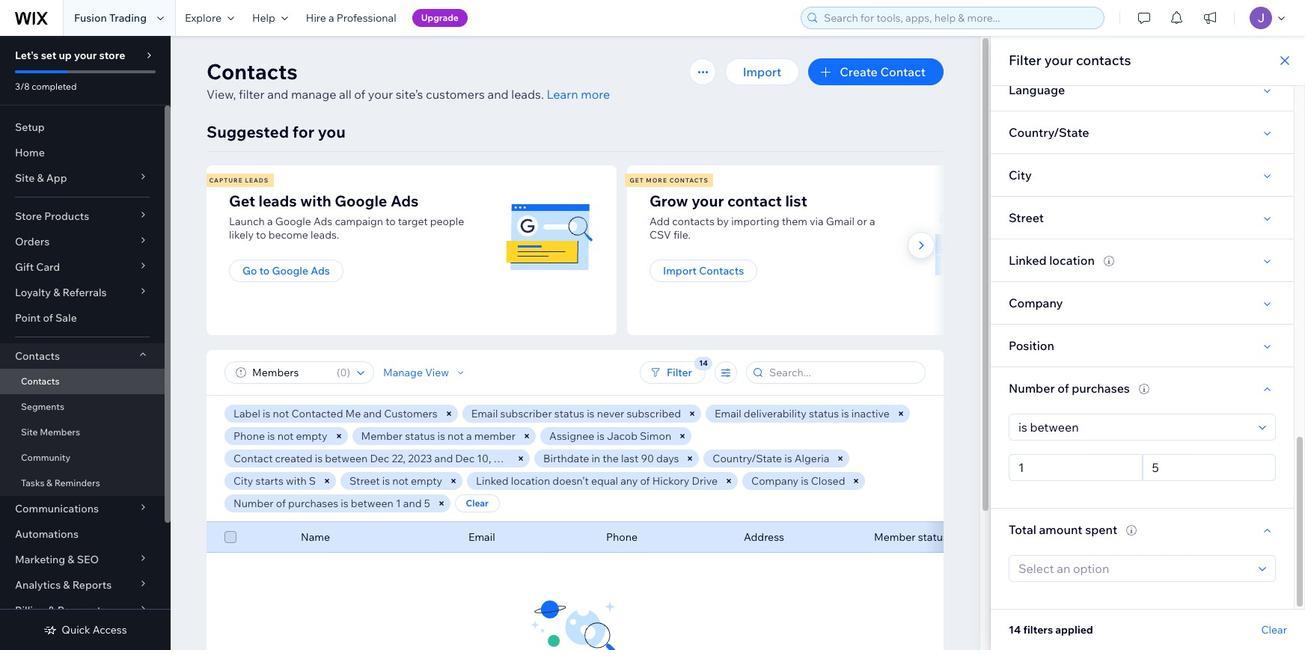 Task type: locate. For each thing, give the bounding box(es) containing it.
select an option field up from "number field"
[[1014, 415, 1254, 440]]

site members
[[21, 427, 80, 438]]

or
[[857, 215, 867, 228]]

1 vertical spatial linked
[[476, 474, 509, 488]]

filter
[[239, 87, 265, 102]]

contact created is between dec 22, 2023 and dec 10, 2023
[[233, 452, 518, 465]]

1 vertical spatial country/state
[[713, 452, 782, 465]]

member status
[[874, 531, 948, 544]]

street for street
[[1009, 210, 1044, 225]]

grow your contact list add contacts by importing them via gmail or a csv file.
[[650, 192, 875, 242]]

contact right create
[[880, 64, 926, 79]]

not up phone is not empty
[[273, 407, 289, 421]]

loyalty
[[15, 286, 51, 299]]

ads up target
[[391, 192, 419, 210]]

1 horizontal spatial filter
[[1009, 52, 1041, 69]]

starts
[[256, 474, 283, 488]]

ads
[[391, 192, 419, 210], [314, 215, 332, 228], [311, 264, 330, 278]]

site for site members
[[21, 427, 38, 438]]

with left s
[[286, 474, 307, 488]]

google
[[335, 192, 387, 210], [275, 215, 311, 228], [272, 264, 308, 278]]

email for email deliverability status is inactive
[[715, 407, 741, 421]]

)
[[347, 366, 350, 379]]

with
[[300, 192, 331, 210], [286, 474, 307, 488]]

phone for phone is not empty
[[233, 430, 265, 443]]

hire a professional link
[[297, 0, 405, 36]]

and right filter
[[267, 87, 288, 102]]

add
[[650, 215, 670, 228]]

get
[[229, 192, 255, 210]]

0 horizontal spatial number
[[233, 497, 274, 510]]

street up the linked location
[[1009, 210, 1044, 225]]

0 vertical spatial linked
[[1009, 253, 1047, 268]]

2 vertical spatial ads
[[311, 264, 330, 278]]

From number field
[[1014, 455, 1137, 480]]

1 vertical spatial member
[[874, 531, 916, 544]]

orders
[[15, 235, 50, 248]]

0 horizontal spatial purchases
[[288, 497, 338, 510]]

1 vertical spatial number
[[233, 497, 274, 510]]

filter button
[[640, 361, 706, 384]]

contacts down by
[[699, 264, 744, 278]]

Search... field
[[765, 362, 920, 383]]

0 horizontal spatial import
[[663, 264, 697, 278]]

city for city starts with s
[[233, 474, 253, 488]]

0 horizontal spatial contacts
[[672, 215, 714, 228]]

site inside site members link
[[21, 427, 38, 438]]

1 horizontal spatial member
[[874, 531, 916, 544]]

& left app
[[37, 171, 44, 185]]

1 vertical spatial contact
[[233, 452, 273, 465]]

a right or
[[869, 215, 875, 228]]

0 vertical spatial filter
[[1009, 52, 1041, 69]]

country/state up drive
[[713, 452, 782, 465]]

google up campaign
[[335, 192, 387, 210]]

between down me in the left bottom of the page
[[325, 452, 368, 465]]

your up by
[[692, 192, 724, 210]]

0 horizontal spatial leads.
[[311, 228, 339, 242]]

14
[[1009, 623, 1021, 637]]

site
[[15, 171, 35, 185], [21, 427, 38, 438]]

gift card
[[15, 260, 60, 274]]

professional
[[337, 11, 396, 25]]

billing & payments
[[15, 604, 106, 617]]

1 horizontal spatial linked
[[1009, 253, 1047, 268]]

dec left 10,
[[455, 452, 475, 465]]

target
[[398, 215, 428, 228]]

0 vertical spatial phone
[[233, 430, 265, 443]]

grow
[[650, 192, 688, 210]]

0 vertical spatial site
[[15, 171, 35, 185]]

0 vertical spatial ads
[[391, 192, 419, 210]]

quick
[[62, 623, 90, 637]]

store products
[[15, 210, 89, 223]]

store products button
[[0, 204, 165, 229]]

empty for street is not empty
[[411, 474, 442, 488]]

email subscriber status is never subscribed
[[471, 407, 681, 421]]

analytics & reports
[[15, 578, 112, 592]]

quick access button
[[44, 623, 127, 637]]

empty up 5
[[411, 474, 442, 488]]

leads. right become
[[311, 228, 339, 242]]

0 vertical spatial import
[[743, 64, 781, 79]]

1
[[396, 497, 401, 510]]

number down starts
[[233, 497, 274, 510]]

member for member status is not a member
[[361, 430, 403, 443]]

0 horizontal spatial dec
[[370, 452, 389, 465]]

your inside grow your contact list add contacts by importing them via gmail or a csv file.
[[692, 192, 724, 210]]

your inside sidebar element
[[74, 49, 97, 62]]

& left reports at the bottom left
[[63, 578, 70, 592]]

is up starts
[[267, 430, 275, 443]]

1 vertical spatial select an option field
[[1014, 556, 1254, 581]]

campaign
[[335, 215, 383, 228]]

2023 right 22,
[[408, 452, 432, 465]]

0 horizontal spatial member
[[361, 430, 403, 443]]

0 horizontal spatial contact
[[233, 452, 273, 465]]

0 vertical spatial clear
[[466, 498, 489, 509]]

1 horizontal spatial contact
[[880, 64, 926, 79]]

country/state down language
[[1009, 125, 1089, 140]]

0 vertical spatial select an option field
[[1014, 415, 1254, 440]]

0 vertical spatial member
[[361, 430, 403, 443]]

country/state
[[1009, 125, 1089, 140], [713, 452, 782, 465]]

importing
[[731, 215, 779, 228]]

suggested for you
[[207, 122, 346, 141]]

of inside sidebar element
[[43, 311, 53, 325]]

& right tasks
[[46, 477, 52, 489]]

& inside dropdown button
[[37, 171, 44, 185]]

0 horizontal spatial company
[[751, 474, 799, 488]]

None checkbox
[[224, 528, 236, 546]]

a inside get leads with google ads launch a google ads campaign to target people likely to become leads.
[[267, 215, 273, 228]]

tasks & reminders link
[[0, 471, 165, 496]]

0 horizontal spatial empty
[[296, 430, 327, 443]]

1 horizontal spatial country/state
[[1009, 125, 1089, 140]]

1 horizontal spatial dec
[[455, 452, 475, 465]]

0 vertical spatial leads.
[[511, 87, 544, 102]]

billing & payments button
[[0, 598, 165, 623]]

not up the created
[[277, 430, 294, 443]]

assignee is jacob simon
[[549, 430, 671, 443]]

0 vertical spatial street
[[1009, 210, 1044, 225]]

2 2023 from the left
[[494, 452, 518, 465]]

email for email subscriber status is never subscribed
[[471, 407, 498, 421]]

site down segments
[[21, 427, 38, 438]]

import for import
[[743, 64, 781, 79]]

of
[[354, 87, 365, 102], [43, 311, 53, 325], [1058, 381, 1069, 396], [640, 474, 650, 488], [276, 497, 286, 510]]

reminders
[[54, 477, 100, 489]]

empty down contacted
[[296, 430, 327, 443]]

1 horizontal spatial empty
[[411, 474, 442, 488]]

1 horizontal spatial company
[[1009, 296, 1063, 311]]

0 horizontal spatial clear
[[466, 498, 489, 509]]

is left jacob
[[597, 430, 605, 443]]

& for tasks
[[46, 477, 52, 489]]

1 horizontal spatial purchases
[[1072, 381, 1130, 396]]

0 vertical spatial with
[[300, 192, 331, 210]]

1 vertical spatial site
[[21, 427, 38, 438]]

0 vertical spatial location
[[1049, 253, 1095, 268]]

1 horizontal spatial 2023
[[494, 452, 518, 465]]

with for s
[[286, 474, 307, 488]]

your right up
[[74, 49, 97, 62]]

1 horizontal spatial contacts
[[1076, 52, 1131, 69]]

between left 1
[[351, 497, 394, 510]]

0 vertical spatial clear button
[[455, 495, 500, 513]]

1 vertical spatial city
[[233, 474, 253, 488]]

company up position
[[1009, 296, 1063, 311]]

0 horizontal spatial street
[[350, 474, 380, 488]]

contact
[[880, 64, 926, 79], [233, 452, 273, 465]]

phone down label
[[233, 430, 265, 443]]

is down contact created is between dec 22, 2023 and dec 10, 2023
[[382, 474, 390, 488]]

ads inside go to google ads button
[[311, 264, 330, 278]]

1 vertical spatial purchases
[[288, 497, 338, 510]]

contact inside button
[[880, 64, 926, 79]]

1 vertical spatial leads.
[[311, 228, 339, 242]]

your
[[74, 49, 97, 62], [1044, 52, 1073, 69], [368, 87, 393, 102], [692, 192, 724, 210]]

14 filters applied
[[1009, 623, 1093, 637]]

1 vertical spatial filter
[[667, 366, 692, 379]]

0 vertical spatial country/state
[[1009, 125, 1089, 140]]

& inside dropdown button
[[48, 604, 55, 617]]

1 vertical spatial phone
[[606, 531, 638, 544]]

go
[[242, 264, 257, 278]]

is
[[263, 407, 270, 421], [587, 407, 595, 421], [841, 407, 849, 421], [267, 430, 275, 443], [437, 430, 445, 443], [597, 430, 605, 443], [315, 452, 323, 465], [784, 452, 792, 465], [382, 474, 390, 488], [801, 474, 809, 488], [341, 497, 348, 510]]

number for number of purchases is between 1 and 5
[[233, 497, 274, 510]]

number of purchases is between 1 and 5
[[233, 497, 430, 510]]

1 horizontal spatial clear
[[1261, 623, 1287, 637]]

contacts up filter
[[207, 58, 298, 85]]

5
[[424, 497, 430, 510]]

& right loyalty
[[53, 286, 60, 299]]

to right go
[[259, 264, 270, 278]]

1 vertical spatial street
[[350, 474, 380, 488]]

dec left 22,
[[370, 452, 389, 465]]

contacts inside contacts view, filter and manage all of your site's customers and leads. learn more
[[207, 58, 298, 85]]

filter up subscribed
[[667, 366, 692, 379]]

not left "member"
[[448, 430, 464, 443]]

0 vertical spatial number
[[1009, 381, 1055, 396]]

list
[[204, 165, 1043, 335]]

number
[[1009, 381, 1055, 396], [233, 497, 274, 510]]

0 vertical spatial empty
[[296, 430, 327, 443]]

is right label
[[263, 407, 270, 421]]

trading
[[109, 11, 147, 25]]

1 dec from the left
[[370, 452, 389, 465]]

capture leads
[[209, 177, 269, 184]]

gift card button
[[0, 254, 165, 280]]

2 dec from the left
[[455, 452, 475, 465]]

of for number of purchases
[[1058, 381, 1069, 396]]

become
[[268, 228, 308, 242]]

google down become
[[272, 264, 308, 278]]

1 vertical spatial location
[[511, 474, 550, 488]]

0 vertical spatial contact
[[880, 64, 926, 79]]

contacts inside popup button
[[15, 349, 60, 363]]

learn more button
[[547, 85, 610, 103]]

quick access
[[62, 623, 127, 637]]

filter inside button
[[667, 366, 692, 379]]

1 vertical spatial google
[[275, 215, 311, 228]]

& for marketing
[[68, 553, 74, 566]]

1 horizontal spatial street
[[1009, 210, 1044, 225]]

subscriber
[[500, 407, 552, 421]]

1 horizontal spatial location
[[1049, 253, 1095, 268]]

your left site's
[[368, 87, 393, 102]]

leads
[[258, 192, 297, 210]]

contacts inside grow your contact list add contacts by importing them via gmail or a csv file.
[[672, 215, 714, 228]]

1 vertical spatial ads
[[314, 215, 332, 228]]

2 select an option field from the top
[[1014, 556, 1254, 581]]

1 vertical spatial contacts
[[672, 215, 714, 228]]

contacts down point of sale
[[15, 349, 60, 363]]

empty for phone is not empty
[[296, 430, 327, 443]]

phone down the any
[[606, 531, 638, 544]]

0 vertical spatial company
[[1009, 296, 1063, 311]]

community
[[21, 452, 70, 463]]

contacts
[[207, 58, 298, 85], [699, 264, 744, 278], [15, 349, 60, 363], [21, 376, 59, 387]]

Unsaved view field
[[248, 362, 332, 383]]

1 vertical spatial import
[[663, 264, 697, 278]]

select an option field down spent
[[1014, 556, 1254, 581]]

contact up starts
[[233, 452, 273, 465]]

more
[[646, 177, 667, 184]]

total
[[1009, 522, 1036, 537]]

member for member status
[[874, 531, 916, 544]]

contacts up segments
[[21, 376, 59, 387]]

leads. left learn on the left
[[511, 87, 544, 102]]

0 horizontal spatial phone
[[233, 430, 265, 443]]

1 vertical spatial company
[[751, 474, 799, 488]]

import inside list
[[663, 264, 697, 278]]

import contacts button
[[650, 260, 757, 282]]

& for site
[[37, 171, 44, 185]]

company
[[1009, 296, 1063, 311], [751, 474, 799, 488]]

& left seo
[[68, 553, 74, 566]]

location for linked location doesn't equal any of hickory drive
[[511, 474, 550, 488]]

1 vertical spatial with
[[286, 474, 307, 488]]

go to google ads button
[[229, 260, 343, 282]]

to left target
[[386, 215, 396, 228]]

2023 right 10,
[[494, 452, 518, 465]]

number down position
[[1009, 381, 1055, 396]]

of inside contacts view, filter and manage all of your site's customers and leads. learn more
[[354, 87, 365, 102]]

leads. inside contacts view, filter and manage all of your site's customers and leads. learn more
[[511, 87, 544, 102]]

1 horizontal spatial import
[[743, 64, 781, 79]]

language
[[1009, 82, 1065, 97]]

1 vertical spatial clear button
[[1261, 623, 1287, 637]]

contacts inside button
[[699, 264, 744, 278]]

1 vertical spatial between
[[351, 497, 394, 510]]

a right hire on the left top of page
[[329, 11, 334, 25]]

member
[[361, 430, 403, 443], [874, 531, 916, 544]]

0 horizontal spatial linked
[[476, 474, 509, 488]]

0 horizontal spatial location
[[511, 474, 550, 488]]

0 vertical spatial city
[[1009, 168, 1032, 183]]

(
[[337, 366, 340, 379]]

filter up language
[[1009, 52, 1041, 69]]

with right leads
[[300, 192, 331, 210]]

1 horizontal spatial clear button
[[1261, 623, 1287, 637]]

site down home
[[15, 171, 35, 185]]

site inside site & app dropdown button
[[15, 171, 35, 185]]

point of sale link
[[0, 305, 165, 331]]

with inside get leads with google ads launch a google ads campaign to target people likely to become leads.
[[300, 192, 331, 210]]

1 select an option field from the top
[[1014, 415, 1254, 440]]

analytics & reports button
[[0, 572, 165, 598]]

manage
[[383, 366, 423, 379]]

1 horizontal spatial phone
[[606, 531, 638, 544]]

ads left campaign
[[314, 215, 332, 228]]

manage
[[291, 87, 336, 102]]

0 vertical spatial contacts
[[1076, 52, 1131, 69]]

label
[[233, 407, 260, 421]]

1 vertical spatial empty
[[411, 474, 442, 488]]

0 horizontal spatial city
[[233, 474, 253, 488]]

products
[[44, 210, 89, 223]]

position
[[1009, 338, 1054, 353]]

company down country/state is algeria
[[751, 474, 799, 488]]

1 horizontal spatial leads.
[[511, 87, 544, 102]]

is down customers in the bottom of the page
[[437, 430, 445, 443]]

country/state for country/state is algeria
[[713, 452, 782, 465]]

0 horizontal spatial filter
[[667, 366, 692, 379]]

3/8 completed
[[15, 81, 77, 92]]

inactive
[[851, 407, 890, 421]]

is up s
[[315, 452, 323, 465]]

Select an option field
[[1014, 415, 1254, 440], [1014, 556, 1254, 581]]

( 0 )
[[337, 366, 350, 379]]

orders button
[[0, 229, 165, 254]]

a down leads
[[267, 215, 273, 228]]

2 vertical spatial google
[[272, 264, 308, 278]]

not for label is not contacted me and customers
[[273, 407, 289, 421]]

0 vertical spatial purchases
[[1072, 381, 1130, 396]]

1 horizontal spatial number
[[1009, 381, 1055, 396]]

site & app button
[[0, 165, 165, 191]]

ads down get leads with google ads launch a google ads campaign to target people likely to become leads.
[[311, 264, 330, 278]]

0 horizontal spatial 2023
[[408, 452, 432, 465]]

& right 'billing'
[[48, 604, 55, 617]]

phone
[[233, 430, 265, 443], [606, 531, 638, 544]]

0 horizontal spatial country/state
[[713, 452, 782, 465]]

not down 22,
[[392, 474, 408, 488]]

google down leads
[[275, 215, 311, 228]]

1 horizontal spatial city
[[1009, 168, 1032, 183]]

a left "member"
[[466, 430, 472, 443]]

0
[[340, 366, 347, 379]]

street down contact created is between dec 22, 2023 and dec 10, 2023
[[350, 474, 380, 488]]

2023
[[408, 452, 432, 465], [494, 452, 518, 465]]



Task type: vqa. For each thing, say whether or not it's contained in the screenshot.
&
yes



Task type: describe. For each thing, give the bounding box(es) containing it.
go to google ads
[[242, 264, 330, 278]]

filter for filter your contacts
[[1009, 52, 1041, 69]]

country/state for country/state
[[1009, 125, 1089, 140]]

is left inactive
[[841, 407, 849, 421]]

purchases for number of purchases
[[1072, 381, 1130, 396]]

amount
[[1039, 522, 1083, 537]]

suggested
[[207, 122, 289, 141]]

more
[[581, 87, 610, 102]]

all
[[339, 87, 351, 102]]

contacts link
[[0, 369, 165, 394]]

of for point of sale
[[43, 311, 53, 325]]

members
[[40, 427, 80, 438]]

doesn't
[[553, 474, 589, 488]]

gmail
[[826, 215, 855, 228]]

filter for filter
[[667, 366, 692, 379]]

filters
[[1023, 623, 1053, 637]]

fusion
[[74, 11, 107, 25]]

simon
[[640, 430, 671, 443]]

view
[[425, 366, 449, 379]]

your up language
[[1044, 52, 1073, 69]]

10,
[[477, 452, 491, 465]]

setup
[[15, 120, 45, 134]]

create contact button
[[808, 58, 944, 85]]

import button
[[725, 58, 799, 85]]

let's set up your store
[[15, 49, 125, 62]]

contacts
[[669, 177, 708, 184]]

the
[[603, 452, 619, 465]]

linked for linked location doesn't equal any of hickory drive
[[476, 474, 509, 488]]

site for site & app
[[15, 171, 35, 185]]

any
[[620, 474, 638, 488]]

tasks
[[21, 477, 44, 489]]

and right 1
[[403, 497, 422, 510]]

you
[[318, 122, 346, 141]]

and right me in the left bottom of the page
[[363, 407, 382, 421]]

3/8
[[15, 81, 30, 92]]

get
[[630, 177, 644, 184]]

jacob
[[607, 430, 638, 443]]

0 vertical spatial between
[[325, 452, 368, 465]]

site members link
[[0, 420, 165, 445]]

and right customers
[[487, 87, 509, 102]]

last
[[621, 452, 639, 465]]

site & app
[[15, 171, 67, 185]]

card
[[36, 260, 60, 274]]

likely
[[229, 228, 254, 242]]

capture
[[209, 177, 243, 184]]

google inside button
[[272, 264, 308, 278]]

a inside grow your contact list add contacts by importing them via gmail or a csv file.
[[869, 215, 875, 228]]

point
[[15, 311, 41, 325]]

reports
[[72, 578, 112, 592]]

help
[[252, 11, 275, 25]]

for
[[292, 122, 314, 141]]

people
[[430, 215, 464, 228]]

customers
[[426, 87, 485, 102]]

1 vertical spatial clear
[[1261, 623, 1287, 637]]

birthdate in the last 90 days
[[543, 452, 679, 465]]

0 vertical spatial google
[[335, 192, 387, 210]]

marketing & seo button
[[0, 547, 165, 572]]

to inside button
[[259, 264, 270, 278]]

1 2023 from the left
[[408, 452, 432, 465]]

phone for phone
[[606, 531, 638, 544]]

access
[[93, 623, 127, 637]]

number of purchases
[[1009, 381, 1130, 396]]

equal
[[591, 474, 618, 488]]

payments
[[57, 604, 106, 617]]

your inside contacts view, filter and manage all of your site's customers and leads. learn more
[[368, 87, 393, 102]]

community link
[[0, 445, 165, 471]]

location for linked location
[[1049, 253, 1095, 268]]

billing
[[15, 604, 46, 617]]

street for street is not empty
[[350, 474, 380, 488]]

import for import contacts
[[663, 264, 697, 278]]

& for billing
[[48, 604, 55, 617]]

launch
[[229, 215, 265, 228]]

create contact
[[840, 64, 926, 79]]

me
[[345, 407, 361, 421]]

of for number of purchases is between 1 and 5
[[276, 497, 286, 510]]

automations link
[[0, 522, 165, 547]]

country/state is algeria
[[713, 452, 829, 465]]

up
[[59, 49, 72, 62]]

linked for linked location
[[1009, 253, 1047, 268]]

sidebar element
[[0, 36, 171, 650]]

contacts button
[[0, 343, 165, 369]]

help button
[[243, 0, 297, 36]]

To number field
[[1148, 455, 1271, 480]]

to right likely
[[256, 228, 266, 242]]

hire
[[306, 11, 326, 25]]

learn
[[547, 87, 578, 102]]

manage view
[[383, 366, 449, 379]]

leads
[[245, 177, 269, 184]]

& for analytics
[[63, 578, 70, 592]]

number for number of purchases
[[1009, 381, 1055, 396]]

store
[[15, 210, 42, 223]]

contacted
[[291, 407, 343, 421]]

site's
[[396, 87, 423, 102]]

get leads with google ads launch a google ads campaign to target people likely to become leads.
[[229, 192, 464, 242]]

not for street is not empty
[[392, 474, 408, 488]]

get more contacts
[[630, 177, 708, 184]]

member
[[474, 430, 516, 443]]

manage view button
[[383, 366, 467, 379]]

via
[[810, 215, 824, 228]]

is left never at the bottom left of page
[[587, 407, 595, 421]]

hire a professional
[[306, 11, 396, 25]]

contacts view, filter and manage all of your site's customers and leads. learn more
[[207, 58, 610, 102]]

& for loyalty
[[53, 286, 60, 299]]

city for city
[[1009, 168, 1032, 183]]

Search for tools, apps, help & more... field
[[819, 7, 1099, 28]]

app
[[46, 171, 67, 185]]

loyalty & referrals
[[15, 286, 107, 299]]

and down the member status is not a member
[[434, 452, 453, 465]]

is left closed
[[801, 474, 809, 488]]

create
[[840, 64, 878, 79]]

company for company is closed
[[751, 474, 799, 488]]

referrals
[[62, 286, 107, 299]]

leads. inside get leads with google ads launch a google ads campaign to target people likely to become leads.
[[311, 228, 339, 242]]

contact
[[727, 192, 782, 210]]

label is not contacted me and customers
[[233, 407, 438, 421]]

subscribed
[[627, 407, 681, 421]]

90
[[641, 452, 654, 465]]

is left the algeria
[[784, 452, 792, 465]]

purchases for number of purchases is between 1 and 5
[[288, 497, 338, 510]]

0 horizontal spatial clear button
[[455, 495, 500, 513]]

company for company
[[1009, 296, 1063, 311]]

is left 1
[[341, 497, 348, 510]]

home link
[[0, 140, 165, 165]]

fusion trading
[[74, 11, 147, 25]]

list containing get leads with google ads
[[204, 165, 1043, 335]]

not for phone is not empty
[[277, 430, 294, 443]]

assignee
[[549, 430, 594, 443]]

with for google
[[300, 192, 331, 210]]

phone is not empty
[[233, 430, 327, 443]]

analytics
[[15, 578, 61, 592]]



